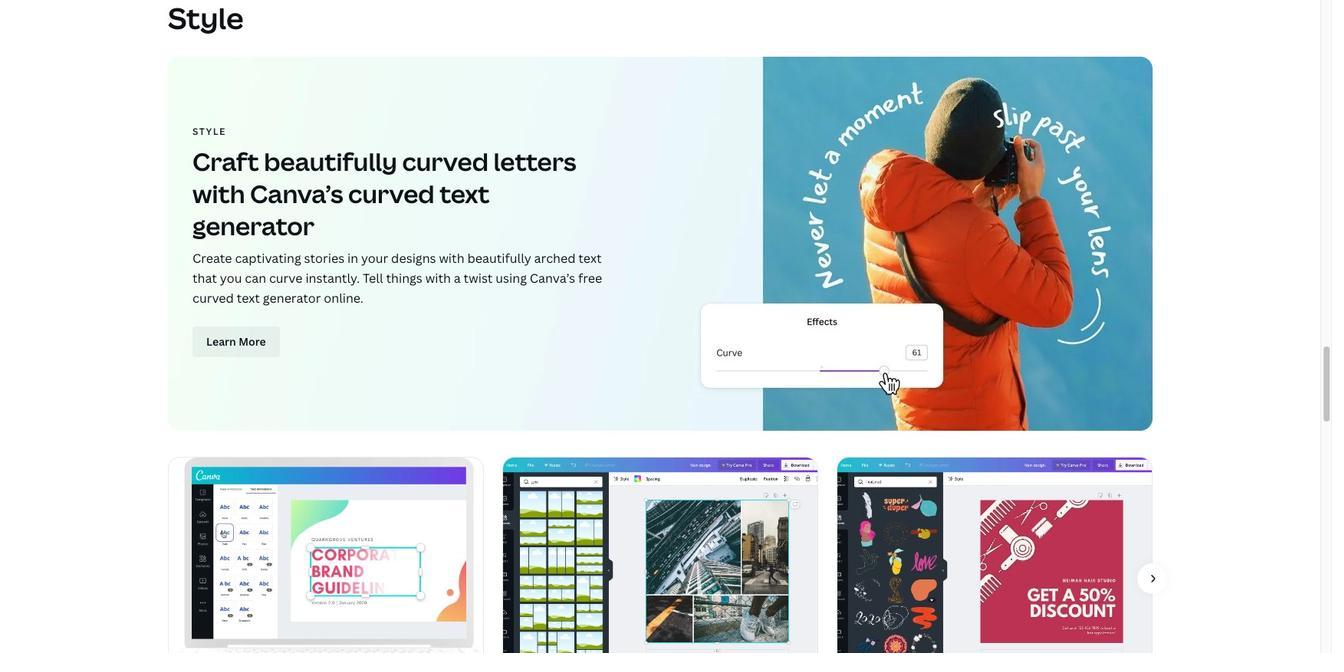 Task type: describe. For each thing, give the bounding box(es) containing it.
curve
[[269, 270, 303, 287]]

style craft beautifully curved letters with canva's curved text generator
[[192, 125, 576, 242]]

canva's inside style craft beautifully curved letters with canva's curved text generator
[[250, 177, 343, 210]]

stories
[[304, 250, 344, 267]]

online.
[[324, 290, 363, 306]]

2 vertical spatial with
[[425, 270, 451, 287]]

beautifully inside the create captivating stories in your designs with beautifully arched text that you can curve instantly. tell things with a twist using canva's free curved text generator online.
[[467, 250, 531, 267]]

generator inside style craft beautifully curved letters with canva's curved text generator
[[192, 209, 315, 242]]

tell
[[363, 270, 383, 287]]

letters
[[493, 145, 576, 178]]

a
[[454, 270, 461, 287]]

your
[[361, 250, 388, 267]]

with inside style craft beautifully curved letters with canva's curved text generator
[[192, 177, 245, 210]]

1 vertical spatial with
[[439, 250, 464, 267]]

instantly.
[[306, 270, 360, 287]]

in
[[347, 250, 358, 267]]

ai curved text feature banner image
[[168, 56, 1153, 431]]

twist
[[464, 270, 493, 287]]

2 horizontal spatial text
[[578, 250, 602, 267]]

icon image
[[837, 458, 1152, 653]]



Task type: locate. For each thing, give the bounding box(es) containing it.
generator inside the create captivating stories in your designs with beautifully arched text that you can curve instantly. tell things with a twist using canva's free curved text generator online.
[[263, 290, 321, 306]]

with up a
[[439, 250, 464, 267]]

things
[[386, 270, 422, 287]]

0 horizontal spatial beautifully
[[264, 145, 397, 178]]

craft
[[192, 145, 259, 178]]

1 vertical spatial canva's
[[530, 270, 575, 287]]

0 horizontal spatial canva's
[[250, 177, 343, 210]]

curved
[[402, 145, 488, 178], [348, 177, 435, 210], [192, 290, 234, 306]]

grid image
[[503, 458, 817, 653]]

0 vertical spatial beautifully
[[264, 145, 397, 178]]

text
[[440, 177, 490, 210], [578, 250, 602, 267], [237, 290, 260, 306]]

canva's inside the create captivating stories in your designs with beautifully arched text that you can curve instantly. tell things with a twist using canva's free curved text generator online.
[[530, 270, 575, 287]]

with
[[192, 177, 245, 210], [439, 250, 464, 267], [425, 270, 451, 287]]

1 horizontal spatial text
[[440, 177, 490, 210]]

with left a
[[425, 270, 451, 287]]

using
[[496, 270, 527, 287]]

create captivating stories in your designs with beautifully arched text that you can curve instantly. tell things with a twist using canva's free curved text generator online.
[[192, 250, 602, 306]]

create
[[192, 250, 232, 267]]

0 vertical spatial with
[[192, 177, 245, 210]]

1 vertical spatial beautifully
[[467, 250, 531, 267]]

can
[[245, 270, 266, 287]]

0 horizontal spatial text
[[237, 290, 260, 306]]

free
[[578, 270, 602, 287]]

canva's
[[250, 177, 343, 210], [530, 270, 575, 287]]

beautifully inside style craft beautifully curved letters with canva's curved text generator
[[264, 145, 397, 178]]

generator up captivating
[[192, 209, 315, 242]]

generator
[[192, 209, 315, 242], [263, 290, 321, 306]]

curved inside the create captivating stories in your designs with beautifully arched text that you can curve instantly. tell things with a twist using canva's free curved text generator online.
[[192, 290, 234, 306]]

text inside style craft beautifully curved letters with canva's curved text generator
[[440, 177, 490, 210]]

that
[[192, 270, 217, 287]]

2 vertical spatial text
[[237, 290, 260, 306]]

0 vertical spatial text
[[440, 177, 490, 210]]

you
[[220, 270, 242, 287]]

beautifully
[[264, 145, 397, 178], [467, 250, 531, 267]]

style
[[192, 125, 226, 138]]

1 vertical spatial generator
[[263, 290, 321, 306]]

1 vertical spatial text
[[578, 250, 602, 267]]

feature image 1 image
[[169, 458, 483, 653]]

canva's up stories
[[250, 177, 343, 210]]

arched
[[534, 250, 576, 267]]

0 vertical spatial canva's
[[250, 177, 343, 210]]

captivating
[[235, 250, 301, 267]]

1 horizontal spatial canva's
[[530, 270, 575, 287]]

1 horizontal spatial beautifully
[[467, 250, 531, 267]]

canva's down arched
[[530, 270, 575, 287]]

generator down curve
[[263, 290, 321, 306]]

designs
[[391, 250, 436, 267]]

0 vertical spatial generator
[[192, 209, 315, 242]]

with down "style"
[[192, 177, 245, 210]]



Task type: vqa. For each thing, say whether or not it's contained in the screenshot.
BUTTON
no



